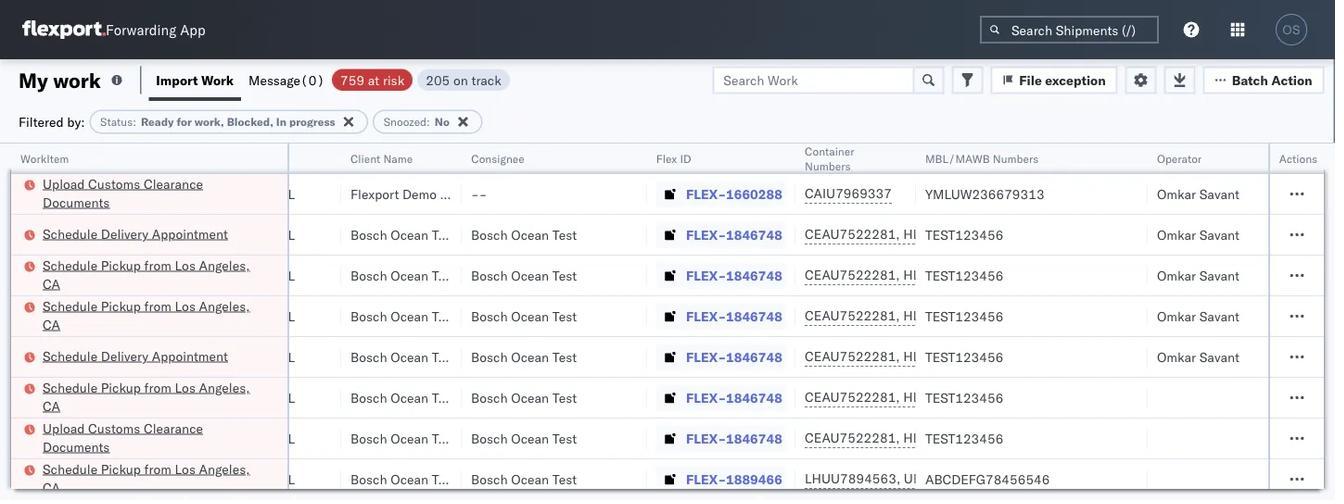 Task type: describe. For each thing, give the bounding box(es) containing it.
fcl for the upload customs clearance documents link related to bosch
[[271, 431, 295, 447]]

mbl/mawb numbers button
[[917, 148, 1130, 166]]

205 on track
[[426, 72, 502, 88]]

5 flex- from the top
[[687, 349, 727, 366]]

5 test123456 from the top
[[926, 390, 1004, 406]]

6 resize handle column header from the left
[[625, 144, 648, 501]]

status : ready for work, blocked, in progress
[[100, 115, 336, 129]]

upload customs clearance documents button for flexport demo consignee
[[43, 175, 263, 214]]

ocean fcl for flexport's the upload customs clearance documents link
[[230, 186, 295, 202]]

in
[[276, 115, 287, 129]]

app
[[180, 21, 206, 39]]

consignee button
[[462, 148, 629, 166]]

mbl/mawb
[[926, 152, 990, 166]]

5 savant from the top
[[1200, 349, 1240, 366]]

1 schedule from the top
[[43, 226, 98, 242]]

flexport demo consignee
[[351, 186, 503, 202]]

pickup for second schedule pickup from los angeles, ca link from the bottom of the page
[[101, 380, 141, 396]]

3 ceau7522281, hlxu6269489, hlxu8034992 from the top
[[805, 308, 1093, 324]]

2 hlxu6269489, from the top
[[904, 267, 999, 283]]

track
[[472, 72, 502, 88]]

los for third schedule pickup from los angeles, ca link from the bottom
[[175, 298, 196, 315]]

risk
[[383, 72, 405, 88]]

2 resize handle column header from the left
[[199, 144, 221, 501]]

4 savant from the top
[[1200, 308, 1240, 325]]

11 resize handle column header from the left
[[1303, 144, 1325, 501]]

6 flex- from the top
[[687, 390, 727, 406]]

1 omkar from the top
[[1158, 186, 1197, 202]]

10 resize handle column header from the left
[[1247, 144, 1269, 501]]

by:
[[67, 114, 85, 130]]

flex id button
[[648, 148, 777, 166]]

os
[[1283, 23, 1301, 37]]

flexport
[[351, 186, 399, 202]]

: for snoozed
[[427, 115, 430, 129]]

5 flex-1846748 from the top
[[687, 390, 783, 406]]

5 hlxu6269489, from the top
[[904, 390, 999, 406]]

lhuu7894563,
[[805, 471, 901, 488]]

import work button
[[149, 59, 241, 101]]

3 1846748 from the top
[[726, 308, 783, 325]]

2 omkar savant from the top
[[1158, 227, 1240, 243]]

fcl for third schedule pickup from los angeles, ca link from the bottom
[[271, 308, 295, 325]]

container numbers button
[[796, 140, 898, 173]]

from for 1st schedule pickup from los angeles, ca link from the bottom of the page
[[144, 462, 172, 478]]

ceau7522281, for 4th schedule pickup from los angeles, ca button from the bottom
[[805, 267, 901, 283]]

schedule pickup from los angeles, ca for third schedule pickup from los angeles, ca link from the bottom
[[43, 298, 250, 333]]

2 ceau7522281, hlxu6269489, hlxu8034992 from the top
[[805, 267, 1093, 283]]

3 schedule pickup from los angeles, ca button from the top
[[43, 379, 263, 418]]

1 savant from the top
[[1200, 186, 1240, 202]]

2 flex-1846748 from the top
[[687, 268, 783, 284]]

6 flex-1846748 from the top
[[687, 431, 783, 447]]

batch
[[1233, 72, 1269, 88]]

omkar savant for schedule delivery appointment link associated with 2nd schedule delivery appointment button
[[1158, 349, 1240, 366]]

6 1846748 from the top
[[726, 431, 783, 447]]

6 test123456 from the top
[[926, 431, 1004, 447]]

2 - from the left
[[479, 186, 487, 202]]

2 schedule delivery appointment button from the top
[[43, 347, 228, 368]]

uetu5238478
[[904, 471, 995, 488]]

2 1846748 from the top
[[726, 268, 783, 284]]

progress
[[289, 115, 336, 129]]

ceau7522281, for upload customs clearance documents button corresponding to bosch ocean test
[[805, 430, 901, 447]]

3 savant from the top
[[1200, 268, 1240, 284]]

4 hlxu6269489, from the top
[[904, 349, 999, 365]]

file exception
[[1020, 72, 1107, 88]]

flexport. image
[[22, 20, 106, 39]]

7 resize handle column header from the left
[[774, 144, 796, 501]]

caiu7969337
[[805, 186, 892, 202]]

work,
[[195, 115, 224, 129]]

schedule for 1st schedule pickup from los angeles, ca link from the bottom of the page
[[43, 462, 98, 478]]

schedule for second schedule pickup from los angeles, ca link from the bottom of the page
[[43, 380, 98, 396]]

at
[[368, 72, 380, 88]]

Search Shipments (/) text field
[[981, 16, 1160, 44]]

6 hlxu6269489, from the top
[[904, 430, 999, 447]]

7 flex- from the top
[[687, 431, 727, 447]]

ceau7522281, for 2nd schedule delivery appointment button
[[805, 349, 901, 365]]

los for second schedule pickup from los angeles, ca link from the bottom of the page
[[175, 380, 196, 396]]

upload customs clearance documents link for bosch
[[43, 420, 263, 457]]

Search Work text field
[[713, 66, 915, 94]]

fcl for first schedule pickup from los angeles, ca link
[[271, 268, 295, 284]]

4 schedule pickup from los angeles, ca link from the top
[[43, 461, 263, 498]]

schedule for third schedule pickup from los angeles, ca link from the bottom
[[43, 298, 98, 315]]

container
[[805, 144, 855, 158]]

9 resize handle column header from the left
[[1126, 144, 1149, 501]]

pickup for 1st schedule pickup from los angeles, ca link from the bottom of the page
[[101, 462, 141, 478]]

lhuu7894563, uetu5238478
[[805, 471, 995, 488]]

work
[[53, 67, 101, 93]]

documents for bosch
[[43, 439, 110, 456]]

import
[[156, 72, 198, 88]]

4 resize handle column header from the left
[[319, 144, 341, 501]]

1 vertical spatial consignee
[[440, 186, 503, 202]]

filtered
[[19, 114, 64, 130]]

1 flex-1846748 from the top
[[687, 227, 783, 243]]

actions
[[1280, 152, 1319, 166]]

upload for flexport
[[43, 176, 85, 192]]

workitem button
[[11, 148, 269, 166]]

work
[[201, 72, 234, 88]]

4 flex- from the top
[[687, 308, 727, 325]]

hlxu8034992 for third schedule pickup from los angeles, ca link from the bottom
[[1002, 308, 1093, 324]]

5 ocean fcl from the top
[[230, 349, 295, 366]]

name
[[384, 152, 413, 166]]

3 schedule pickup from los angeles, ca link from the top
[[43, 379, 263, 416]]

8 flex- from the top
[[687, 472, 727, 488]]

filtered by:
[[19, 114, 85, 130]]

snoozed
[[384, 115, 427, 129]]

2 schedule pickup from los angeles, ca button from the top
[[43, 297, 263, 336]]

2 delivery from the top
[[101, 348, 149, 365]]

3 flex- from the top
[[687, 268, 727, 284]]

5 resize handle column header from the left
[[440, 144, 462, 501]]

angeles, for third schedule pickup from los angeles, ca link from the bottom
[[199, 298, 250, 315]]

upload customs clearance documents for bosch
[[43, 421, 203, 456]]

container numbers
[[805, 144, 855, 173]]

hlxu8034992 for the upload customs clearance documents link related to bosch
[[1002, 430, 1093, 447]]

3 flex-1846748 from the top
[[687, 308, 783, 325]]

1 appointment from the top
[[152, 226, 228, 242]]

5 omkar from the top
[[1158, 349, 1197, 366]]

2 fcl from the top
[[271, 227, 295, 243]]

from for second schedule pickup from los angeles, ca link from the bottom of the page
[[144, 380, 172, 396]]

message
[[249, 72, 301, 88]]

4 hlxu8034992 from the top
[[1002, 349, 1093, 365]]

2 savant from the top
[[1200, 227, 1240, 243]]

from for third schedule pickup from los angeles, ca link from the bottom
[[144, 298, 172, 315]]

abcdefg78456546
[[926, 472, 1051, 488]]

ceau7522281, for 3rd schedule pickup from los angeles, ca button
[[805, 390, 901, 406]]

6 ceau7522281, hlxu6269489, hlxu8034992 from the top
[[805, 430, 1093, 447]]

1660288
[[726, 186, 783, 202]]

my
[[19, 67, 48, 93]]

on
[[454, 72, 468, 88]]

status
[[100, 115, 133, 129]]

no
[[435, 115, 450, 129]]

3 omkar from the top
[[1158, 268, 1197, 284]]

los for first schedule pickup from los angeles, ca link
[[175, 257, 196, 274]]

4 test123456 from the top
[[926, 349, 1004, 366]]

upload customs clearance documents link for flexport
[[43, 175, 263, 212]]

2 ocean fcl from the top
[[230, 227, 295, 243]]

fcl for flexport's the upload customs clearance documents link
[[271, 186, 295, 202]]

759 at risk
[[341, 72, 405, 88]]

1 schedule delivery appointment button from the top
[[43, 225, 228, 245]]

ca for third schedule pickup from los angeles, ca link from the bottom
[[43, 317, 60, 333]]



Task type: locate. For each thing, give the bounding box(es) containing it.
1 vertical spatial customs
[[88, 421, 140, 437]]

1 upload customs clearance documents from the top
[[43, 176, 203, 211]]

customs
[[88, 176, 140, 192], [88, 421, 140, 437]]

0 vertical spatial consignee
[[471, 152, 525, 166]]

1 pickup from the top
[[101, 257, 141, 274]]

schedule for first schedule pickup from los angeles, ca link
[[43, 257, 98, 274]]

angeles, for second schedule pickup from los angeles, ca link from the bottom of the page
[[199, 380, 250, 396]]

for
[[177, 115, 192, 129]]

2 schedule from the top
[[43, 257, 98, 274]]

pickup for third schedule pickup from los angeles, ca link from the bottom
[[101, 298, 141, 315]]

2 omkar from the top
[[1158, 227, 1197, 243]]

upload
[[43, 176, 85, 192], [43, 421, 85, 437]]

ocean fcl for second schedule pickup from los angeles, ca link from the bottom of the page
[[230, 390, 295, 406]]

5 ceau7522281, from the top
[[805, 390, 901, 406]]

1 vertical spatial appointment
[[152, 348, 228, 365]]

4 omkar savant from the top
[[1158, 308, 1240, 325]]

schedule delivery appointment for 2nd schedule delivery appointment button from the bottom
[[43, 226, 228, 242]]

1 vertical spatial clearance
[[144, 421, 203, 437]]

1 - from the left
[[471, 186, 479, 202]]

workitem
[[20, 152, 69, 166]]

message (0)
[[249, 72, 325, 88]]

1 clearance from the top
[[144, 176, 203, 192]]

flex-
[[687, 186, 727, 202], [687, 227, 727, 243], [687, 268, 727, 284], [687, 308, 727, 325], [687, 349, 727, 366], [687, 390, 727, 406], [687, 431, 727, 447], [687, 472, 727, 488]]

angeles,
[[199, 257, 250, 274], [199, 298, 250, 315], [199, 380, 250, 396], [199, 462, 250, 478]]

upload customs clearance documents button for bosch ocean test
[[43, 420, 263, 459]]

consignee
[[471, 152, 525, 166], [440, 186, 503, 202]]

2 : from the left
[[427, 115, 430, 129]]

6 hlxu8034992 from the top
[[1002, 430, 1093, 447]]

1 vertical spatial upload customs clearance documents
[[43, 421, 203, 456]]

flex-1889466
[[687, 472, 783, 488]]

4 ceau7522281, hlxu6269489, hlxu8034992 from the top
[[805, 349, 1093, 365]]

los for 1st schedule pickup from los angeles, ca link from the bottom of the page
[[175, 462, 196, 478]]

0 vertical spatial schedule delivery appointment
[[43, 226, 228, 242]]

2 schedule pickup from los angeles, ca from the top
[[43, 298, 250, 333]]

4 angeles, from the top
[[199, 462, 250, 478]]

1 schedule pickup from los angeles, ca button from the top
[[43, 257, 263, 295]]

flex id
[[657, 152, 692, 166]]

ceau7522281,
[[805, 226, 901, 243], [805, 267, 901, 283], [805, 308, 901, 324], [805, 349, 901, 365], [805, 390, 901, 406], [805, 430, 901, 447]]

0 vertical spatial upload customs clearance documents button
[[43, 175, 263, 214]]

0 horizontal spatial numbers
[[805, 159, 851, 173]]

schedule pickup from los angeles, ca for first schedule pickup from los angeles, ca link
[[43, 257, 250, 292]]

0 vertical spatial upload
[[43, 176, 85, 192]]

numbers inside button
[[993, 152, 1039, 166]]

ocean fcl for third schedule pickup from los angeles, ca link from the bottom
[[230, 308, 295, 325]]

flex-1846748 button
[[657, 222, 787, 248], [657, 222, 787, 248], [657, 263, 787, 289], [657, 263, 787, 289], [657, 304, 787, 330], [657, 304, 787, 330], [657, 345, 787, 371], [657, 345, 787, 371], [657, 385, 787, 411], [657, 385, 787, 411], [657, 426, 787, 452], [657, 426, 787, 452]]

2 customs from the top
[[88, 421, 140, 437]]

1 flex- from the top
[[687, 186, 727, 202]]

numbers for mbl/mawb numbers
[[993, 152, 1039, 166]]

3 hlxu6269489, from the top
[[904, 308, 999, 324]]

snoozed : no
[[384, 115, 450, 129]]

consignee right demo at the left top of page
[[440, 186, 503, 202]]

flex-1846748
[[687, 227, 783, 243], [687, 268, 783, 284], [687, 308, 783, 325], [687, 349, 783, 366], [687, 390, 783, 406], [687, 431, 783, 447]]

bosch
[[351, 227, 387, 243], [471, 227, 508, 243], [351, 268, 387, 284], [471, 268, 508, 284], [351, 308, 387, 325], [471, 308, 508, 325], [351, 349, 387, 366], [471, 349, 508, 366], [351, 390, 387, 406], [471, 390, 508, 406], [351, 431, 387, 447], [471, 431, 508, 447], [351, 472, 387, 488], [471, 472, 508, 488]]

1 schedule delivery appointment from the top
[[43, 226, 228, 242]]

file
[[1020, 72, 1043, 88]]

consignee up --
[[471, 152, 525, 166]]

ocean fcl for the upload customs clearance documents link related to bosch
[[230, 431, 295, 447]]

3 schedule from the top
[[43, 298, 98, 315]]

angeles, for first schedule pickup from los angeles, ca link
[[199, 257, 250, 274]]

pickup for first schedule pickup from los angeles, ca link
[[101, 257, 141, 274]]

ca for first schedule pickup from los angeles, ca link
[[43, 276, 60, 292]]

4 fcl from the top
[[271, 308, 295, 325]]

1 omkar savant from the top
[[1158, 186, 1240, 202]]

schedule pickup from los angeles, ca for 1st schedule pickup from los angeles, ca link from the bottom of the page
[[43, 462, 250, 496]]

4 pickup from the top
[[101, 462, 141, 478]]

: left no on the left top
[[427, 115, 430, 129]]

mbl/mawb numbers
[[926, 152, 1039, 166]]

customs for bosch ocean test
[[88, 421, 140, 437]]

1 ocean fcl from the top
[[230, 186, 295, 202]]

1 hlxu8034992 from the top
[[1002, 226, 1093, 243]]

4 omkar from the top
[[1158, 308, 1197, 325]]

1 schedule pickup from los angeles, ca link from the top
[[43, 257, 263, 294]]

1 hlxu6269489, from the top
[[904, 226, 999, 243]]

ca
[[43, 276, 60, 292], [43, 317, 60, 333], [43, 398, 60, 415], [43, 480, 60, 496]]

forwarding app
[[106, 21, 206, 39]]

omkar
[[1158, 186, 1197, 202], [1158, 227, 1197, 243], [1158, 268, 1197, 284], [1158, 308, 1197, 325], [1158, 349, 1197, 366]]

1 vertical spatial schedule delivery appointment link
[[43, 347, 228, 366]]

5 schedule from the top
[[43, 380, 98, 396]]

blocked,
[[227, 115, 274, 129]]

4 schedule pickup from los angeles, ca button from the top
[[43, 461, 263, 500]]

1 1846748 from the top
[[726, 227, 783, 243]]

numbers for container numbers
[[805, 159, 851, 173]]

0 vertical spatial upload customs clearance documents
[[43, 176, 203, 211]]

1 resize handle column header from the left
[[134, 144, 156, 501]]

1 from from the top
[[144, 257, 172, 274]]

client
[[351, 152, 381, 166]]

documents for flexport
[[43, 194, 110, 211]]

clearance for flexport demo consignee
[[144, 176, 203, 192]]

2 ceau7522281, from the top
[[805, 267, 901, 283]]

205
[[426, 72, 450, 88]]

demo
[[403, 186, 437, 202]]

schedule
[[43, 226, 98, 242], [43, 257, 98, 274], [43, 298, 98, 315], [43, 348, 98, 365], [43, 380, 98, 396], [43, 462, 98, 478]]

flex
[[657, 152, 678, 166]]

1 ceau7522281, hlxu6269489, hlxu8034992 from the top
[[805, 226, 1093, 243]]

1 fcl from the top
[[271, 186, 295, 202]]

8 ocean fcl from the top
[[230, 472, 295, 488]]

3 test123456 from the top
[[926, 308, 1004, 325]]

1 schedule pickup from los angeles, ca from the top
[[43, 257, 250, 292]]

5 1846748 from the top
[[726, 390, 783, 406]]

(0)
[[301, 72, 325, 88]]

upload customs clearance documents link
[[43, 175, 263, 212], [43, 420, 263, 457]]

flex-1660288 button
[[657, 181, 787, 207], [657, 181, 787, 207]]

schedule delivery appointment
[[43, 226, 228, 242], [43, 348, 228, 365]]

0 vertical spatial schedule delivery appointment link
[[43, 225, 228, 244]]

3 ca from the top
[[43, 398, 60, 415]]

ocean
[[230, 186, 268, 202], [230, 227, 268, 243], [391, 227, 429, 243], [511, 227, 549, 243], [230, 268, 268, 284], [391, 268, 429, 284], [511, 268, 549, 284], [230, 308, 268, 325], [391, 308, 429, 325], [511, 308, 549, 325], [230, 349, 268, 366], [391, 349, 429, 366], [511, 349, 549, 366], [230, 390, 268, 406], [391, 390, 429, 406], [511, 390, 549, 406], [230, 431, 268, 447], [391, 431, 429, 447], [511, 431, 549, 447], [230, 472, 268, 488], [391, 472, 429, 488], [511, 472, 549, 488]]

1 ca from the top
[[43, 276, 60, 292]]

0 vertical spatial appointment
[[152, 226, 228, 242]]

forwarding
[[106, 21, 177, 39]]

1 vertical spatial upload
[[43, 421, 85, 437]]

hlxu8034992 for second schedule pickup from los angeles, ca link from the bottom of the page
[[1002, 390, 1093, 406]]

los
[[175, 257, 196, 274], [175, 298, 196, 315], [175, 380, 196, 396], [175, 462, 196, 478]]

hlxu8034992 for first schedule pickup from los angeles, ca link
[[1002, 267, 1093, 283]]

consignee inside button
[[471, 152, 525, 166]]

1 schedule delivery appointment link from the top
[[43, 225, 228, 244]]

omkar savant for flexport's the upload customs clearance documents link
[[1158, 186, 1240, 202]]

hlxu8034992
[[1002, 226, 1093, 243], [1002, 267, 1093, 283], [1002, 308, 1093, 324], [1002, 349, 1093, 365], [1002, 390, 1093, 406], [1002, 430, 1093, 447]]

import work
[[156, 72, 234, 88]]

: left ready
[[133, 115, 136, 129]]

documents
[[43, 194, 110, 211], [43, 439, 110, 456]]

batch action button
[[1204, 66, 1325, 94]]

2 test123456 from the top
[[926, 268, 1004, 284]]

2 appointment from the top
[[152, 348, 228, 365]]

upload for bosch
[[43, 421, 85, 437]]

os button
[[1271, 8, 1314, 51]]

1 horizontal spatial numbers
[[993, 152, 1039, 166]]

test
[[432, 227, 457, 243], [553, 227, 577, 243], [432, 268, 457, 284], [553, 268, 577, 284], [432, 308, 457, 325], [553, 308, 577, 325], [432, 349, 457, 366], [553, 349, 577, 366], [432, 390, 457, 406], [553, 390, 577, 406], [432, 431, 457, 447], [553, 431, 577, 447], [432, 472, 457, 488], [553, 472, 577, 488]]

1 vertical spatial schedule delivery appointment
[[43, 348, 228, 365]]

ymluw236679313
[[926, 186, 1045, 202]]

1 test123456 from the top
[[926, 227, 1004, 243]]

schedule pickup from los angeles, ca
[[43, 257, 250, 292], [43, 298, 250, 333], [43, 380, 250, 415], [43, 462, 250, 496]]

resize handle column header
[[134, 144, 156, 501], [199, 144, 221, 501], [265, 144, 288, 501], [319, 144, 341, 501], [440, 144, 462, 501], [625, 144, 648, 501], [774, 144, 796, 501], [894, 144, 917, 501], [1126, 144, 1149, 501], [1247, 144, 1269, 501], [1303, 144, 1325, 501]]

1 : from the left
[[133, 115, 136, 129]]

flex-1660288
[[687, 186, 783, 202]]

0 vertical spatial delivery
[[101, 226, 149, 242]]

exception
[[1046, 72, 1107, 88]]

forwarding app link
[[22, 20, 206, 39]]

id
[[681, 152, 692, 166]]

bosch ocean test
[[351, 227, 457, 243], [471, 227, 577, 243], [351, 268, 457, 284], [471, 268, 577, 284], [351, 308, 457, 325], [471, 308, 577, 325], [351, 349, 457, 366], [471, 349, 577, 366], [351, 390, 457, 406], [471, 390, 577, 406], [351, 431, 457, 447], [471, 431, 577, 447], [351, 472, 457, 488], [471, 472, 577, 488]]

file exception button
[[991, 66, 1119, 94], [991, 66, 1119, 94]]

batch action
[[1233, 72, 1313, 88]]

2 schedule delivery appointment from the top
[[43, 348, 228, 365]]

client name button
[[341, 148, 443, 166]]

numbers inside container numbers
[[805, 159, 851, 173]]

3 hlxu8034992 from the top
[[1002, 308, 1093, 324]]

5 ceau7522281, hlxu6269489, hlxu8034992 from the top
[[805, 390, 1093, 406]]

4 from from the top
[[144, 462, 172, 478]]

1 vertical spatial upload customs clearance documents link
[[43, 420, 263, 457]]

: for status
[[133, 115, 136, 129]]

operator
[[1158, 152, 1202, 166]]

ocean fcl
[[230, 186, 295, 202], [230, 227, 295, 243], [230, 268, 295, 284], [230, 308, 295, 325], [230, 349, 295, 366], [230, 390, 295, 406], [230, 431, 295, 447], [230, 472, 295, 488]]

0 vertical spatial clearance
[[144, 176, 203, 192]]

4 flex-1846748 from the top
[[687, 349, 783, 366]]

4 los from the top
[[175, 462, 196, 478]]

schedule delivery appointment link for 2nd schedule delivery appointment button
[[43, 347, 228, 366]]

fcl
[[271, 186, 295, 202], [271, 227, 295, 243], [271, 268, 295, 284], [271, 308, 295, 325], [271, 349, 295, 366], [271, 390, 295, 406], [271, 431, 295, 447], [271, 472, 295, 488]]

1 horizontal spatial :
[[427, 115, 430, 129]]

test123456
[[926, 227, 1004, 243], [926, 268, 1004, 284], [926, 308, 1004, 325], [926, 349, 1004, 366], [926, 390, 1004, 406], [926, 431, 1004, 447]]

1 vertical spatial delivery
[[101, 348, 149, 365]]

from for first schedule pickup from los angeles, ca link
[[144, 257, 172, 274]]

2 upload from the top
[[43, 421, 85, 437]]

schedule delivery appointment link for 2nd schedule delivery appointment button from the bottom
[[43, 225, 228, 244]]

schedule delivery appointment for 2nd schedule delivery appointment button
[[43, 348, 228, 365]]

ocean fcl for 1st schedule pickup from los angeles, ca link from the bottom of the page
[[230, 472, 295, 488]]

schedule pickup from los angeles, ca button
[[43, 257, 263, 295], [43, 297, 263, 336], [43, 379, 263, 418], [43, 461, 263, 500]]

:
[[133, 115, 136, 129], [427, 115, 430, 129]]

1 delivery from the top
[[101, 226, 149, 242]]

ca for 1st schedule pickup from los angeles, ca link from the bottom of the page
[[43, 480, 60, 496]]

fcl for 1st schedule pickup from los angeles, ca link from the bottom of the page
[[271, 472, 295, 488]]

schedule pickup from los angeles, ca for second schedule pickup from los angeles, ca link from the bottom of the page
[[43, 380, 250, 415]]

4 schedule pickup from los angeles, ca from the top
[[43, 462, 250, 496]]

2 upload customs clearance documents link from the top
[[43, 420, 263, 457]]

upload customs clearance documents
[[43, 176, 203, 211], [43, 421, 203, 456]]

ready
[[141, 115, 174, 129]]

1 vertical spatial upload customs clearance documents button
[[43, 420, 263, 459]]

ocean fcl for first schedule pickup from los angeles, ca link
[[230, 268, 295, 284]]

1 ceau7522281, from the top
[[805, 226, 901, 243]]

0 vertical spatial documents
[[43, 194, 110, 211]]

--
[[471, 186, 487, 202]]

customs for flexport demo consignee
[[88, 176, 140, 192]]

pickup
[[101, 257, 141, 274], [101, 298, 141, 315], [101, 380, 141, 396], [101, 462, 141, 478]]

4 schedule from the top
[[43, 348, 98, 365]]

numbers up ymluw236679313
[[993, 152, 1039, 166]]

2 schedule delivery appointment link from the top
[[43, 347, 228, 366]]

omkar savant for third schedule pickup from los angeles, ca link from the bottom
[[1158, 308, 1240, 325]]

my work
[[19, 67, 101, 93]]

3 resize handle column header from the left
[[265, 144, 288, 501]]

3 angeles, from the top
[[199, 380, 250, 396]]

upload customs clearance documents for flexport
[[43, 176, 203, 211]]

3 ceau7522281, from the top
[[805, 308, 901, 324]]

angeles, for 1st schedule pickup from los angeles, ca link from the bottom of the page
[[199, 462, 250, 478]]

numbers down container
[[805, 159, 851, 173]]

flex-1889466 button
[[657, 467, 787, 493], [657, 467, 787, 493]]

1 vertical spatial documents
[[43, 439, 110, 456]]

2 ca from the top
[[43, 317, 60, 333]]

delivery
[[101, 226, 149, 242], [101, 348, 149, 365]]

ceau7522281, for third schedule pickup from los angeles, ca button from the bottom
[[805, 308, 901, 324]]

2 flex- from the top
[[687, 227, 727, 243]]

759
[[341, 72, 365, 88]]

1889466
[[726, 472, 783, 488]]

4 1846748 from the top
[[726, 349, 783, 366]]

action
[[1272, 72, 1313, 88]]

fcl for second schedule pickup from los angeles, ca link from the bottom of the page
[[271, 390, 295, 406]]

numbers
[[993, 152, 1039, 166], [805, 159, 851, 173]]

5 fcl from the top
[[271, 349, 295, 366]]

2 upload customs clearance documents from the top
[[43, 421, 203, 456]]

6 schedule from the top
[[43, 462, 98, 478]]

hlxu6269489,
[[904, 226, 999, 243], [904, 267, 999, 283], [904, 308, 999, 324], [904, 349, 999, 365], [904, 390, 999, 406], [904, 430, 999, 447]]

5 hlxu8034992 from the top
[[1002, 390, 1093, 406]]

omkar savant
[[1158, 186, 1240, 202], [1158, 227, 1240, 243], [1158, 268, 1240, 284], [1158, 308, 1240, 325], [1158, 349, 1240, 366]]

savant
[[1200, 186, 1240, 202], [1200, 227, 1240, 243], [1200, 268, 1240, 284], [1200, 308, 1240, 325], [1200, 349, 1240, 366]]

0 horizontal spatial :
[[133, 115, 136, 129]]

-
[[471, 186, 479, 202], [479, 186, 487, 202]]

0 vertical spatial customs
[[88, 176, 140, 192]]

from
[[144, 257, 172, 274], [144, 298, 172, 315], [144, 380, 172, 396], [144, 462, 172, 478]]

1 customs from the top
[[88, 176, 140, 192]]

0 vertical spatial upload customs clearance documents link
[[43, 175, 263, 212]]

1 vertical spatial schedule delivery appointment button
[[43, 347, 228, 368]]

4 ceau7522281, from the top
[[805, 349, 901, 365]]

ca for second schedule pickup from los angeles, ca link from the bottom of the page
[[43, 398, 60, 415]]

8 resize handle column header from the left
[[894, 144, 917, 501]]

client name
[[351, 152, 413, 166]]

omkar savant for first schedule pickup from los angeles, ca link
[[1158, 268, 1240, 284]]

3 fcl from the top
[[271, 268, 295, 284]]

clearance for bosch ocean test
[[144, 421, 203, 437]]

2 schedule pickup from los angeles, ca link from the top
[[43, 297, 263, 334]]

1846748
[[726, 227, 783, 243], [726, 268, 783, 284], [726, 308, 783, 325], [726, 349, 783, 366], [726, 390, 783, 406], [726, 431, 783, 447]]

0 vertical spatial schedule delivery appointment button
[[43, 225, 228, 245]]

schedule delivery appointment link
[[43, 225, 228, 244], [43, 347, 228, 366]]



Task type: vqa. For each thing, say whether or not it's contained in the screenshot.


